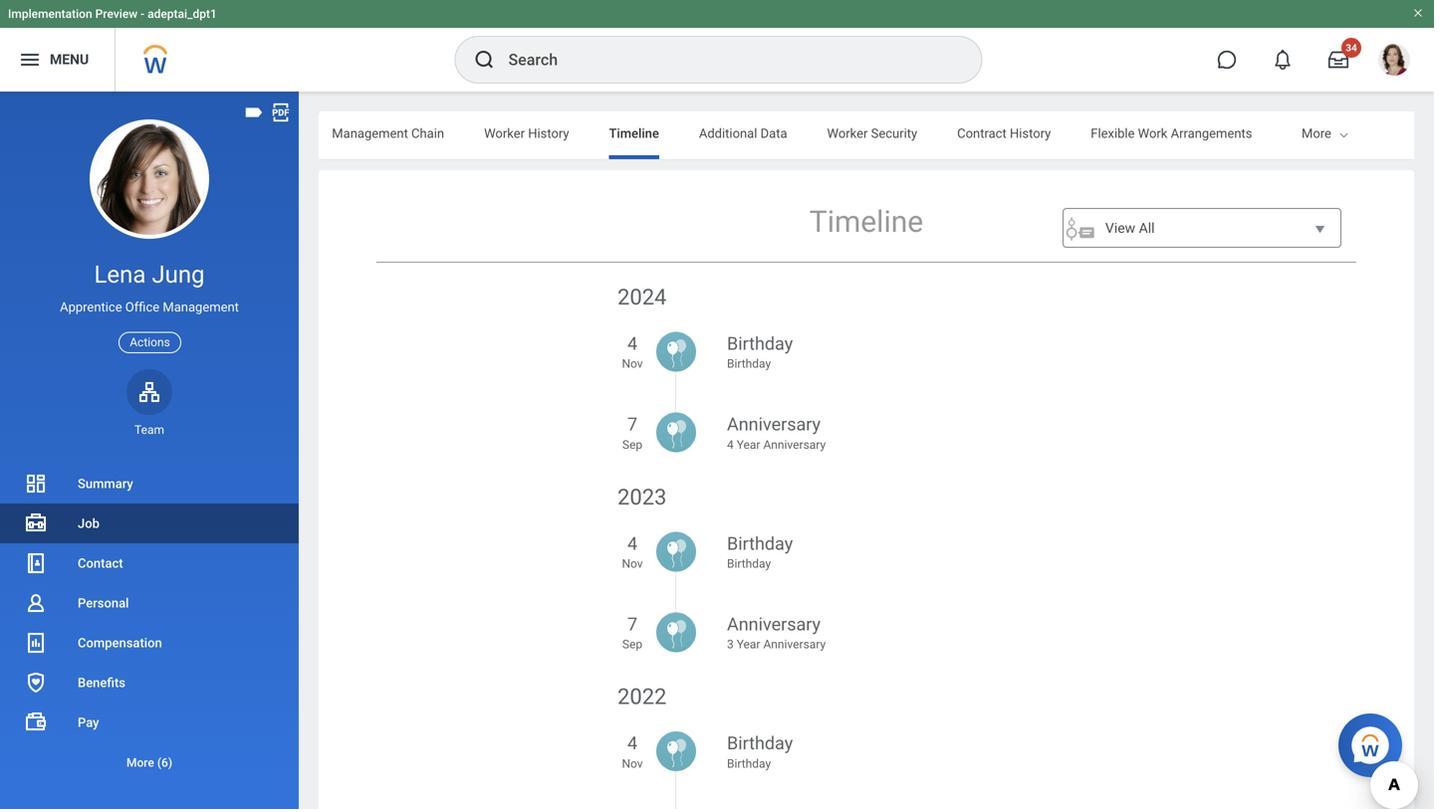 Task type: locate. For each thing, give the bounding box(es) containing it.
nov inside 2022 menu item
[[622, 757, 643, 771]]

34 button
[[1317, 38, 1361, 82]]

7 sep up 2022
[[622, 615, 642, 652]]

timeline left additional
[[609, 126, 659, 141]]

worker
[[484, 126, 525, 141], [827, 126, 868, 141]]

notifications large image
[[1273, 50, 1293, 70]]

sep
[[622, 438, 642, 452], [622, 638, 642, 652]]

benefits
[[78, 676, 125, 691]]

nov
[[622, 357, 643, 371], [622, 557, 643, 571], [622, 757, 643, 771]]

2 sep from the top
[[622, 638, 642, 652]]

4 for 2022
[[627, 734, 637, 755]]

0 vertical spatial more
[[1302, 126, 1331, 141]]

menu containing 2024
[[617, 273, 1115, 810]]

nov inside 2023 menu item
[[622, 557, 643, 571]]

tab list
[[0, 112, 1252, 159]]

1 vertical spatial 7
[[627, 615, 637, 635]]

nov inside 2024 menu item
[[622, 357, 643, 371]]

management down jung at the left of page
[[163, 300, 239, 315]]

worker for worker security
[[827, 126, 868, 141]]

more left (6)
[[126, 756, 154, 770]]

preview
[[95, 7, 138, 21]]

nov down 2023
[[622, 557, 643, 571]]

2 vertical spatial nov
[[622, 757, 643, 771]]

7 sep
[[622, 414, 642, 452], [622, 615, 642, 652]]

sep up 2023
[[622, 438, 642, 452]]

4 nov for 2024
[[622, 334, 643, 371]]

tag image
[[243, 102, 265, 123]]

2 birthday birthday from the top
[[727, 534, 793, 571]]

4 nov inside 2024 menu item
[[622, 334, 643, 371]]

1 vertical spatial nov
[[622, 557, 643, 571]]

timeline down worker security
[[809, 204, 923, 240]]

1 horizontal spatial more
[[1302, 126, 1331, 141]]

4 nov
[[622, 334, 643, 371], [622, 534, 643, 571], [622, 734, 643, 771]]

0 horizontal spatial more
[[126, 756, 154, 770]]

nov down 2022
[[622, 757, 643, 771]]

1 vertical spatial birthday birthday
[[727, 534, 793, 571]]

1 vertical spatial management
[[163, 300, 239, 315]]

1 vertical spatial more
[[126, 756, 154, 770]]

2 vertical spatial 4 nov
[[622, 734, 643, 771]]

4 inside menu item
[[627, 334, 637, 355]]

year
[[737, 438, 760, 452], [737, 638, 760, 652]]

year inside anniversary 4 year anniversary
[[737, 438, 760, 452]]

birthday birthday for 2024
[[727, 334, 793, 371]]

4 nov for 2023
[[622, 534, 643, 571]]

2 vertical spatial birthday birthday
[[727, 734, 793, 771]]

-
[[141, 7, 145, 21]]

1 horizontal spatial worker
[[827, 126, 868, 141]]

menu
[[617, 273, 1115, 810]]

more for more
[[1302, 126, 1331, 141]]

4 nov for 2022
[[622, 734, 643, 771]]

nov down 2024
[[622, 357, 643, 371]]

7 up 2022
[[627, 615, 637, 635]]

view
[[1105, 220, 1136, 237]]

more
[[1302, 126, 1331, 141], [126, 756, 154, 770]]

sep for anniversary 4 year anniversary
[[622, 438, 642, 452]]

chain
[[411, 126, 444, 141]]

anniversary
[[727, 414, 821, 435], [763, 438, 826, 452], [727, 615, 821, 635], [763, 638, 826, 652]]

1 history from the left
[[528, 126, 569, 141]]

history
[[528, 126, 569, 141], [1010, 126, 1051, 141]]

7 sep up 2023
[[622, 414, 642, 452]]

more inside dropdown button
[[126, 756, 154, 770]]

Search Workday  search field
[[508, 38, 941, 82]]

management inside tab list
[[332, 126, 408, 141]]

actions
[[130, 336, 170, 350]]

flexible work arrangements
[[1091, 126, 1252, 141]]

7 for anniversary 4 year anniversary
[[627, 414, 637, 435]]

2 year from the top
[[737, 638, 760, 652]]

1 worker from the left
[[484, 126, 525, 141]]

(6)
[[157, 756, 172, 770]]

4 nov inside 2023 menu item
[[622, 534, 643, 571]]

1 nov from the top
[[622, 357, 643, 371]]

security
[[871, 126, 917, 141]]

0 vertical spatial nov
[[622, 357, 643, 371]]

6 birthday from the top
[[727, 757, 771, 771]]

2 history from the left
[[1010, 126, 1051, 141]]

2 nov from the top
[[622, 557, 643, 571]]

2 birthday from the top
[[727, 357, 771, 371]]

menu banner
[[0, 0, 1434, 92]]

2 7 from the top
[[627, 615, 637, 635]]

4 birthday from the top
[[727, 557, 771, 571]]

0 vertical spatial birthday birthday
[[727, 334, 793, 371]]

birthday birthday for 2023
[[727, 534, 793, 571]]

more (6) button
[[0, 743, 299, 783]]

birthday birthday inside 2024 menu item
[[727, 334, 793, 371]]

timeline
[[609, 126, 659, 141], [809, 204, 923, 240]]

history for worker history
[[528, 126, 569, 141]]

birthday birthday inside 2023 menu item
[[727, 534, 793, 571]]

0 horizontal spatial management
[[163, 300, 239, 315]]

0 horizontal spatial history
[[528, 126, 569, 141]]

3 birthday birthday from the top
[[727, 734, 793, 771]]

pay link
[[0, 703, 299, 743]]

worker history
[[484, 126, 569, 141]]

0 vertical spatial sep
[[622, 438, 642, 452]]

7 sep for anniversary 4 year anniversary
[[622, 414, 642, 452]]

1 birthday birthday from the top
[[727, 334, 793, 371]]

1 horizontal spatial history
[[1010, 126, 1051, 141]]

pay image
[[24, 711, 48, 735]]

1 vertical spatial sep
[[622, 638, 642, 652]]

more (6) button
[[0, 751, 299, 775]]

0 vertical spatial 7 sep
[[622, 414, 642, 452]]

worker left security
[[827, 126, 868, 141]]

3 4 nov from the top
[[622, 734, 643, 771]]

job
[[78, 516, 100, 531]]

birthday birthday
[[727, 334, 793, 371], [727, 534, 793, 571], [727, 734, 793, 771]]

year inside anniversary 3 year anniversary
[[737, 638, 760, 652]]

0 vertical spatial year
[[737, 438, 760, 452]]

tab list containing management chain
[[0, 112, 1252, 159]]

4 nov inside 2022 menu item
[[622, 734, 643, 771]]

view all button
[[1063, 208, 1341, 250]]

lena jung
[[94, 260, 205, 289]]

management inside navigation pane region
[[163, 300, 239, 315]]

management
[[332, 126, 408, 141], [163, 300, 239, 315]]

2 4 nov from the top
[[622, 534, 643, 571]]

nov for 2024
[[622, 357, 643, 371]]

job image
[[24, 512, 48, 536]]

1 horizontal spatial management
[[332, 126, 408, 141]]

3
[[727, 638, 734, 652]]

history for contract history
[[1010, 126, 1051, 141]]

1 4 nov from the top
[[622, 334, 643, 371]]

7
[[627, 414, 637, 435], [627, 615, 637, 635]]

1 year from the top
[[737, 438, 760, 452]]

0 vertical spatial 4 nov
[[622, 334, 643, 371]]

data
[[760, 126, 787, 141]]

additional
[[699, 126, 757, 141]]

0 vertical spatial management
[[332, 126, 408, 141]]

management left chain
[[332, 126, 408, 141]]

worker down search icon
[[484, 126, 525, 141]]

list containing summary
[[0, 464, 299, 783]]

birthday
[[727, 334, 793, 355], [727, 357, 771, 371], [727, 534, 793, 555], [727, 557, 771, 571], [727, 734, 793, 755], [727, 757, 771, 771]]

justify image
[[18, 48, 42, 72]]

0 horizontal spatial worker
[[484, 126, 525, 141]]

compensation image
[[24, 631, 48, 655]]

2 7 sep from the top
[[622, 615, 642, 652]]

1 vertical spatial year
[[737, 638, 760, 652]]

personal image
[[24, 592, 48, 615]]

sep up 2022
[[622, 638, 642, 652]]

4 nov down 2024
[[622, 334, 643, 371]]

contract history
[[957, 126, 1051, 141]]

compensation link
[[0, 623, 299, 663]]

benefits link
[[0, 663, 299, 703]]

3 nov from the top
[[622, 757, 643, 771]]

4
[[627, 334, 637, 355], [727, 438, 734, 452], [627, 534, 637, 555], [627, 734, 637, 755]]

4 nov down 2022
[[622, 734, 643, 771]]

1 vertical spatial timeline
[[809, 204, 923, 240]]

4 inside anniversary 4 year anniversary
[[727, 438, 734, 452]]

4 inside 2023 menu item
[[627, 534, 637, 555]]

lena
[[94, 260, 146, 289]]

4 nov down 2023
[[622, 534, 643, 571]]

list
[[0, 464, 299, 783]]

1 horizontal spatial timeline
[[809, 204, 923, 240]]

0 vertical spatial 7
[[627, 414, 637, 435]]

1 vertical spatial 7 sep
[[622, 615, 642, 652]]

1 vertical spatial 4 nov
[[622, 534, 643, 571]]

more down "inbox large" icon
[[1302, 126, 1331, 141]]

2024
[[617, 284, 667, 310]]

apprentice
[[60, 300, 122, 315]]

0 horizontal spatial timeline
[[609, 126, 659, 141]]

7 up 2023
[[627, 414, 637, 435]]

birthday birthday for 2022
[[727, 734, 793, 771]]

search image
[[473, 48, 496, 72]]

worker security
[[827, 126, 917, 141]]

apprentice office management
[[60, 300, 239, 315]]

anniversary 4 year anniversary
[[727, 414, 826, 452]]

birthday birthday inside 2022 menu item
[[727, 734, 793, 771]]

1 sep from the top
[[622, 438, 642, 452]]

1 7 from the top
[[627, 414, 637, 435]]

job link
[[0, 504, 299, 544]]

3 birthday from the top
[[727, 534, 793, 555]]

2 worker from the left
[[827, 126, 868, 141]]

4 inside 2022 menu item
[[627, 734, 637, 755]]

1 7 sep from the top
[[622, 414, 642, 452]]

summary
[[78, 477, 133, 491]]



Task type: vqa. For each thing, say whether or not it's contained in the screenshot.
$900.00
no



Task type: describe. For each thing, give the bounding box(es) containing it.
inbox large image
[[1329, 50, 1348, 70]]

2022
[[617, 684, 667, 710]]

5 birthday from the top
[[727, 734, 793, 755]]

implementation preview -   adeptai_dpt1
[[8, 7, 217, 21]]

year for anniversary 3 year anniversary
[[737, 638, 760, 652]]

implementation
[[8, 7, 92, 21]]

additional data
[[699, 126, 787, 141]]

close environment banner image
[[1412, 7, 1424, 19]]

more for more (6)
[[126, 756, 154, 770]]

all
[[1139, 220, 1155, 237]]

worker for worker history
[[484, 126, 525, 141]]

7 for anniversary 3 year anniversary
[[627, 615, 637, 635]]

34
[[1346, 42, 1357, 54]]

personal link
[[0, 584, 299, 623]]

compensation
[[78, 636, 162, 651]]

nov for 2022
[[622, 757, 643, 771]]

menu
[[50, 51, 89, 68]]

2023 menu item
[[617, 483, 1115, 613]]

2024 menu item
[[617, 283, 1115, 413]]

contact
[[78, 556, 123, 571]]

personal
[[78, 596, 129, 611]]

summary image
[[24, 472, 48, 496]]

1 birthday from the top
[[727, 334, 793, 355]]

7 sep for anniversary 3 year anniversary
[[622, 615, 642, 652]]

jung
[[152, 260, 205, 289]]

contact image
[[24, 552, 48, 576]]

office
[[125, 300, 159, 315]]

sep for anniversary 3 year anniversary
[[622, 638, 642, 652]]

nov for 2023
[[622, 557, 643, 571]]

pay
[[78, 716, 99, 731]]

view team image
[[137, 380, 161, 404]]

anniversary 3 year anniversary
[[727, 615, 826, 652]]

contract
[[957, 126, 1007, 141]]

team
[[134, 423, 164, 437]]

year for anniversary 4 year anniversary
[[737, 438, 760, 452]]

profile logan mcneil image
[[1378, 44, 1410, 80]]

management chain
[[332, 126, 444, 141]]

team lena jung element
[[126, 422, 172, 438]]

2023
[[617, 484, 667, 510]]

view printable version (pdf) image
[[270, 102, 292, 123]]

more (6)
[[126, 756, 172, 770]]

work
[[1138, 126, 1168, 141]]

0 vertical spatial timeline
[[609, 126, 659, 141]]

view all
[[1105, 220, 1155, 237]]

2022 menu item
[[617, 683, 1115, 810]]

arrangements
[[1171, 126, 1252, 141]]

benefits image
[[24, 671, 48, 695]]

summary link
[[0, 464, 299, 504]]

actions button
[[119, 332, 181, 353]]

4 for 2024
[[627, 334, 637, 355]]

menu button
[[0, 28, 115, 92]]

team link
[[126, 369, 172, 438]]

contact link
[[0, 544, 299, 584]]

4 for 2023
[[627, 534, 637, 555]]

adeptai_dpt1
[[147, 7, 217, 21]]

flexible
[[1091, 126, 1135, 141]]

navigation pane region
[[0, 92, 299, 810]]



